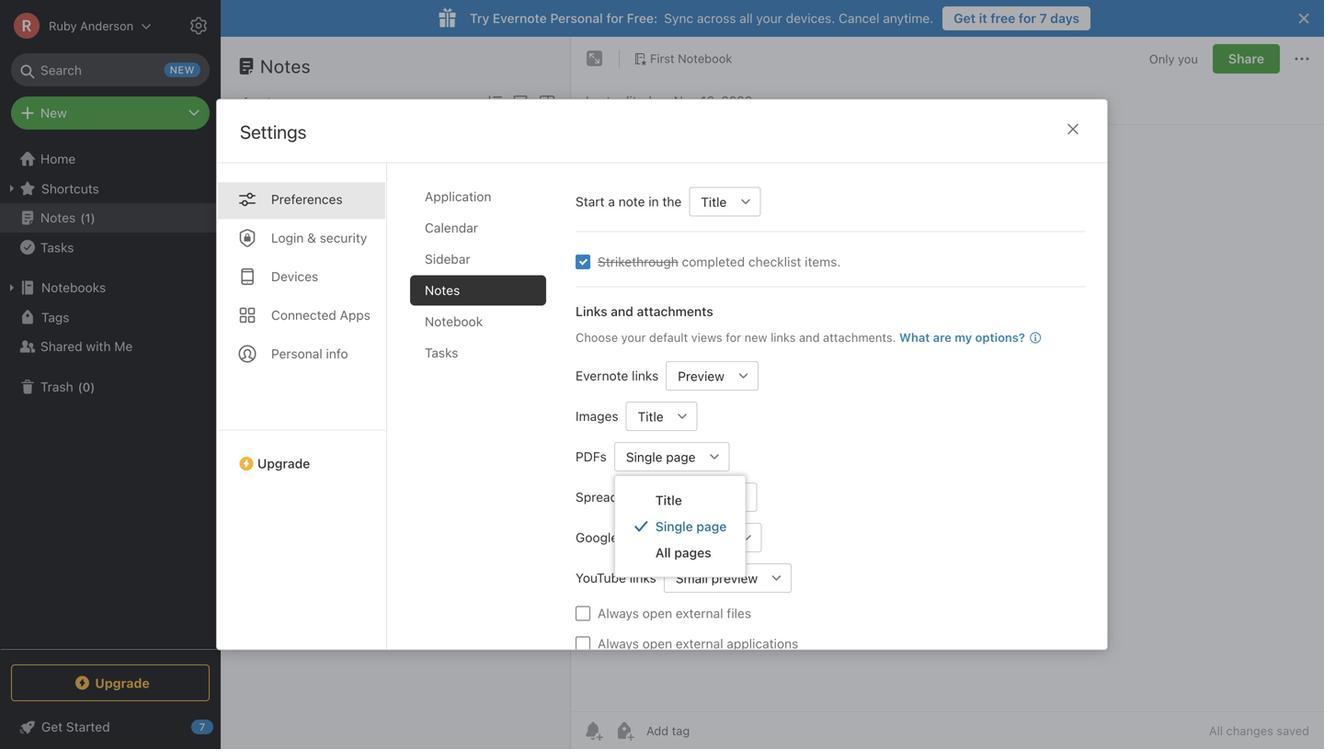 Task type: describe. For each thing, give the bounding box(es) containing it.
open for always open external files
[[642, 606, 672, 621]]

sync
[[664, 11, 693, 26]]

minutes
[[275, 200, 317, 213]]

for for 7
[[1019, 11, 1036, 26]]

1 inside notes ( 1 )
[[85, 211, 91, 225]]

info
[[326, 346, 348, 361]]

single page button
[[614, 442, 700, 472]]

try
[[470, 11, 489, 26]]

all pages
[[655, 545, 711, 560]]

1 horizontal spatial your
[[756, 11, 782, 26]]

new
[[40, 105, 67, 120]]

notebooks link
[[0, 273, 220, 303]]

sidebar tab
[[410, 244, 546, 274]]

small preview button
[[664, 564, 762, 593]]

notebook tab
[[410, 307, 546, 337]]

attachments
[[637, 304, 713, 319]]

Choose default view option for Google Drive links field
[[690, 523, 762, 553]]

Note Editor text field
[[571, 125, 1324, 712]]

cancel
[[839, 11, 879, 26]]

0 horizontal spatial personal
[[271, 346, 322, 361]]

page inside button
[[666, 449, 696, 465]]

trash ( 0 )
[[40, 379, 95, 394]]

calendar tab
[[410, 213, 546, 243]]

1 vertical spatial your
[[621, 331, 646, 344]]

1 inside note list element
[[243, 94, 249, 109]]

application
[[425, 189, 491, 204]]

links
[[576, 304, 607, 319]]

attachments.
[[823, 331, 896, 344]]

always for always open external files
[[598, 606, 639, 621]]

apps
[[340, 308, 370, 323]]

single page inside single page button
[[626, 449, 696, 465]]

shared
[[40, 339, 82, 354]]

get it free for 7 days button
[[943, 6, 1091, 30]]

grocery
[[245, 142, 293, 157]]

default
[[649, 331, 688, 344]]

pages
[[674, 545, 711, 560]]

drive
[[622, 530, 652, 545]]

in
[[649, 194, 659, 209]]

login
[[271, 230, 304, 246]]

settings image
[[188, 15, 210, 37]]

are
[[933, 331, 952, 344]]

last
[[586, 93, 611, 109]]

personal info
[[271, 346, 348, 361]]

a inside note list element
[[245, 200, 251, 213]]

tasks button
[[0, 233, 220, 262]]

pdfs
[[576, 449, 607, 464]]

links and attachments
[[576, 304, 713, 319]]

16,
[[701, 93, 718, 109]]

open for always open external applications
[[642, 636, 672, 651]]

tags
[[41, 310, 69, 325]]

list
[[297, 142, 319, 157]]

tab list for application
[[217, 163, 387, 650]]

spreadsheets
[[576, 490, 657, 505]]

grocery list milk eggs sugar cheese
[[245, 142, 388, 177]]

try evernote personal for free: sync across all your devices. cancel anytime.
[[470, 11, 933, 26]]

( for trash
[[78, 380, 83, 394]]

tree containing home
[[0, 144, 221, 648]]

note inside note list element
[[252, 94, 279, 109]]

notebook inside tab
[[425, 314, 483, 329]]

expand notebooks image
[[5, 280, 19, 295]]

it
[[979, 11, 987, 26]]

first notebook button
[[627, 46, 739, 72]]

notes inside tree
[[40, 210, 76, 225]]

connected
[[271, 308, 336, 323]]

external for files
[[676, 606, 723, 621]]

2023
[[721, 93, 752, 109]]

Choose default view option for Spreadsheets field
[[665, 483, 757, 512]]

tasks inside tasks tab
[[425, 345, 458, 360]]

images
[[576, 409, 618, 424]]

single inside "link"
[[655, 519, 693, 534]]

ago
[[320, 200, 339, 213]]

only
[[1149, 52, 1175, 66]]

youtube links
[[576, 571, 656, 586]]

Always open external files checkbox
[[576, 606, 590, 621]]

get it free for 7 days
[[954, 11, 1079, 26]]

days
[[1050, 11, 1079, 26]]

google drive links
[[576, 530, 683, 545]]

add a reminder image
[[582, 720, 604, 742]]

title button for start a note in the
[[689, 187, 731, 217]]

what
[[899, 331, 930, 344]]

get
[[954, 11, 976, 26]]

shortcuts
[[41, 181, 99, 196]]

on
[[655, 93, 670, 109]]

new button
[[11, 97, 210, 130]]

note window element
[[571, 37, 1324, 749]]

Search text field
[[24, 53, 197, 86]]

share
[[1228, 51, 1264, 66]]

tasks tab
[[410, 338, 546, 368]]

start a note in the
[[576, 194, 682, 209]]

choose
[[576, 331, 618, 344]]

Always open external applications checkbox
[[576, 637, 590, 651]]

all pages link
[[615, 540, 745, 566]]

) for notes
[[91, 211, 95, 225]]

milk
[[245, 161, 269, 177]]

first notebook
[[650, 52, 732, 65]]

start
[[576, 194, 605, 209]]

0 vertical spatial evernote
[[493, 11, 547, 26]]

notes tab
[[410, 275, 546, 306]]

with
[[86, 339, 111, 354]]

only you
[[1149, 52, 1198, 66]]

title link
[[615, 487, 745, 514]]

single inside button
[[626, 449, 663, 465]]

external for applications
[[676, 636, 723, 651]]

Start a new note in the body or title. field
[[689, 187, 761, 217]]

first
[[650, 52, 675, 65]]

cheese
[[344, 161, 388, 177]]

always for always open external applications
[[598, 636, 639, 651]]

security
[[320, 230, 367, 246]]

tasks inside tasks button
[[40, 240, 74, 255]]

Choose default view option for Evernote links field
[[666, 361, 759, 391]]

calendar
[[425, 220, 478, 235]]

preview
[[711, 571, 758, 586]]

single page link
[[615, 514, 745, 540]]

tags button
[[0, 303, 220, 332]]



Task type: vqa. For each thing, say whether or not it's contained in the screenshot.


Task type: locate. For each thing, give the bounding box(es) containing it.
1 always from the top
[[598, 606, 639, 621]]

2 always from the top
[[598, 636, 639, 651]]

for left free:
[[606, 11, 623, 26]]

views
[[691, 331, 722, 344]]

my
[[955, 331, 972, 344]]

sugar
[[305, 161, 340, 177]]

1 vertical spatial page
[[696, 519, 727, 534]]

saved
[[1277, 724, 1309, 738]]

1 vertical spatial evernote
[[576, 368, 628, 383]]

0 horizontal spatial and
[[611, 304, 633, 319]]

0 vertical spatial title
[[701, 194, 727, 209]]

trash
[[40, 379, 73, 394]]

0 horizontal spatial title button
[[626, 402, 668, 431]]

free:
[[627, 11, 658, 26]]

1 horizontal spatial a
[[608, 194, 615, 209]]

Choose default view option for Images field
[[626, 402, 698, 431]]

notes down 'sidebar'
[[425, 283, 460, 298]]

devices.
[[786, 11, 835, 26]]

you
[[1178, 52, 1198, 66]]

always open external files
[[598, 606, 751, 621]]

1 external from the top
[[676, 606, 723, 621]]

across
[[697, 11, 736, 26]]

open down always open external files
[[642, 636, 672, 651]]

1 horizontal spatial tasks
[[425, 345, 458, 360]]

tasks down notes ( 1 )
[[40, 240, 74, 255]]

2 vertical spatial title
[[655, 493, 682, 508]]

all inside note window element
[[1209, 724, 1223, 738]]

1 vertical spatial external
[[676, 636, 723, 651]]

1 vertical spatial 1
[[85, 211, 91, 225]]

nov
[[674, 93, 697, 109]]

notebook down try evernote personal for free: sync across all your devices. cancel anytime.
[[678, 52, 732, 65]]

a
[[608, 194, 615, 209], [245, 200, 251, 213]]

note left in
[[619, 194, 645, 209]]

external
[[676, 606, 723, 621], [676, 636, 723, 651]]

evernote
[[493, 11, 547, 26], [576, 368, 628, 383]]

1 horizontal spatial note
[[619, 194, 645, 209]]

1 vertical spatial single
[[655, 519, 693, 534]]

) right trash
[[90, 380, 95, 394]]

external down always open external files
[[676, 636, 723, 651]]

0 vertical spatial personal
[[550, 11, 603, 26]]

dropdown list menu
[[615, 487, 745, 566]]

edited
[[614, 93, 652, 109]]

application tab
[[410, 182, 546, 212]]

page up 'title' link
[[666, 449, 696, 465]]

0 horizontal spatial tab list
[[217, 163, 387, 650]]

0 horizontal spatial upgrade button
[[11, 665, 210, 702]]

Choose default view option for PDFs field
[[614, 442, 730, 472]]

for for free:
[[606, 11, 623, 26]]

items.
[[805, 254, 841, 269]]

open
[[642, 606, 672, 621], [642, 636, 672, 651]]

note list element
[[221, 37, 571, 749]]

1
[[243, 94, 249, 109], [85, 211, 91, 225]]

0 vertical spatial always
[[598, 606, 639, 621]]

a left few
[[245, 200, 251, 213]]

and right links
[[611, 304, 633, 319]]

( right trash
[[78, 380, 83, 394]]

0 vertical spatial title button
[[689, 187, 731, 217]]

notes down shortcuts at the left top of the page
[[40, 210, 76, 225]]

0 vertical spatial your
[[756, 11, 782, 26]]

choose your default views for new links and attachments.
[[576, 331, 896, 344]]

upgrade for top "upgrade" popup button
[[257, 456, 310, 471]]

title inside start a new note in the body or title. field
[[701, 194, 727, 209]]

None search field
[[24, 53, 197, 86]]

0 vertical spatial notebook
[[678, 52, 732, 65]]

options?
[[975, 331, 1025, 344]]

0 horizontal spatial notes
[[40, 210, 76, 225]]

single down 'title' link
[[655, 519, 693, 534]]

1 vertical spatial open
[[642, 636, 672, 651]]

0 horizontal spatial notebook
[[425, 314, 483, 329]]

devices
[[271, 269, 318, 284]]

title up single page button
[[638, 409, 664, 424]]

1 horizontal spatial for
[[726, 331, 741, 344]]

title right the
[[701, 194, 727, 209]]

( down shortcuts at the left top of the page
[[80, 211, 85, 225]]

1 vertical spatial )
[[90, 380, 95, 394]]

0 horizontal spatial a
[[245, 200, 251, 213]]

notes ( 1 )
[[40, 210, 95, 225]]

1 horizontal spatial notes
[[260, 55, 311, 77]]

1 horizontal spatial 1
[[243, 94, 249, 109]]

single page up pages on the bottom of the page
[[655, 519, 727, 534]]

1 horizontal spatial page
[[696, 519, 727, 534]]

0 vertical spatial upgrade button
[[217, 430, 386, 479]]

preview
[[678, 368, 724, 384]]

2 vertical spatial notes
[[425, 283, 460, 298]]

single
[[626, 449, 663, 465], [655, 519, 693, 534]]

changes
[[1226, 724, 1273, 738]]

new
[[744, 331, 767, 344]]

small preview
[[676, 571, 758, 586]]

0 vertical spatial note
[[252, 94, 279, 109]]

upgrade button
[[217, 430, 386, 479], [11, 665, 210, 702]]

evernote right try
[[493, 11, 547, 26]]

for inside button
[[1019, 11, 1036, 26]]

title button right the
[[689, 187, 731, 217]]

single down title field
[[626, 449, 663, 465]]

1 up the settings
[[243, 94, 249, 109]]

always right always open external applications option
[[598, 636, 639, 651]]

connected apps
[[271, 308, 370, 323]]

1 note
[[243, 94, 279, 109]]

0 vertical spatial tasks
[[40, 240, 74, 255]]

(
[[80, 211, 85, 225], [78, 380, 83, 394]]

your down the links and attachments at top
[[621, 331, 646, 344]]

1 horizontal spatial upgrade
[[257, 456, 310, 471]]

0
[[83, 380, 90, 394]]

title inside title field
[[638, 409, 664, 424]]

0 vertical spatial notes
[[260, 55, 311, 77]]

notes inside tab
[[425, 283, 460, 298]]

0 horizontal spatial your
[[621, 331, 646, 344]]

1 ) from the top
[[91, 211, 95, 225]]

1 horizontal spatial tab list
[[410, 182, 561, 650]]

your right all
[[756, 11, 782, 26]]

what are my options?
[[899, 331, 1025, 344]]

title for images
[[638, 409, 664, 424]]

note
[[252, 94, 279, 109], [619, 194, 645, 209]]

all for all changes saved
[[1209, 724, 1223, 738]]

for left new
[[726, 331, 741, 344]]

2 horizontal spatial for
[[1019, 11, 1036, 26]]

settings
[[240, 121, 306, 143]]

0 horizontal spatial evernote
[[493, 11, 547, 26]]

notes
[[260, 55, 311, 77], [40, 210, 76, 225], [425, 283, 460, 298]]

0 vertical spatial page
[[666, 449, 696, 465]]

last edited on nov 16, 2023
[[586, 93, 752, 109]]

1 vertical spatial (
[[78, 380, 83, 394]]

1 horizontal spatial and
[[799, 331, 820, 344]]

for left the 7
[[1019, 11, 1036, 26]]

evernote down choose
[[576, 368, 628, 383]]

youtube
[[576, 571, 626, 586]]

2 external from the top
[[676, 636, 723, 651]]

me
[[114, 339, 133, 354]]

1 vertical spatial all
[[1209, 724, 1223, 738]]

close image
[[1062, 118, 1084, 140]]

notebooks
[[41, 280, 106, 295]]

note up the settings
[[252, 94, 279, 109]]

( inside notes ( 1 )
[[80, 211, 85, 225]]

1 horizontal spatial personal
[[550, 11, 603, 26]]

1 horizontal spatial notebook
[[678, 52, 732, 65]]

tree
[[0, 144, 221, 648]]

page inside "link"
[[696, 519, 727, 534]]

1 horizontal spatial upgrade button
[[217, 430, 386, 479]]

0 horizontal spatial 1
[[85, 211, 91, 225]]

all changes saved
[[1209, 724, 1309, 738]]

small
[[676, 571, 708, 586]]

0 horizontal spatial for
[[606, 11, 623, 26]]

1 vertical spatial notebook
[[425, 314, 483, 329]]

1 open from the top
[[642, 606, 672, 621]]

notebook down notes tab
[[425, 314, 483, 329]]

single page
[[626, 449, 696, 465], [655, 519, 727, 534]]

tasks down notebook tab
[[425, 345, 458, 360]]

shortcuts button
[[0, 174, 220, 203]]

open up always open external applications
[[642, 606, 672, 621]]

and left attachments.
[[799, 331, 820, 344]]

page
[[666, 449, 696, 465], [696, 519, 727, 534]]

0 vertical spatial upgrade
[[257, 456, 310, 471]]

google
[[576, 530, 618, 545]]

) inside trash ( 0 )
[[90, 380, 95, 394]]

1 vertical spatial always
[[598, 636, 639, 651]]

all for all pages
[[655, 545, 671, 560]]

shared with me
[[40, 339, 133, 354]]

( for notes
[[80, 211, 85, 225]]

all left pages on the bottom of the page
[[655, 545, 671, 560]]

always open external applications
[[598, 636, 798, 651]]

tab list
[[217, 163, 387, 650], [410, 182, 561, 650]]

tab list containing preferences
[[217, 163, 387, 650]]

1 vertical spatial upgrade
[[95, 676, 150, 691]]

few
[[254, 200, 272, 213]]

0 horizontal spatial note
[[252, 94, 279, 109]]

1 down shortcuts at the left top of the page
[[85, 211, 91, 225]]

single page inside single page "link"
[[655, 519, 727, 534]]

checklist
[[748, 254, 801, 269]]

strikethrough
[[598, 254, 678, 269]]

( inside trash ( 0 )
[[78, 380, 83, 394]]

title for start a note in the
[[701, 194, 727, 209]]

personal down connected
[[271, 346, 322, 361]]

Select422 checkbox
[[576, 255, 590, 269]]

1 horizontal spatial evernote
[[576, 368, 628, 383]]

all left changes
[[1209, 724, 1223, 738]]

all
[[740, 11, 753, 26]]

login & security
[[271, 230, 367, 246]]

title button up single page button
[[626, 402, 668, 431]]

1 vertical spatial tasks
[[425, 345, 458, 360]]

title button for images
[[626, 402, 668, 431]]

anytime.
[[883, 11, 933, 26]]

always right the always open external files checkbox
[[598, 606, 639, 621]]

title button
[[689, 187, 731, 217], [626, 402, 668, 431]]

personal up expand note 'icon'
[[550, 11, 603, 26]]

add tag image
[[613, 720, 635, 742]]

) for trash
[[90, 380, 95, 394]]

a right start
[[608, 194, 615, 209]]

) inside notes ( 1 )
[[91, 211, 95, 225]]

0 vertical spatial all
[[655, 545, 671, 560]]

upgrade for leftmost "upgrade" popup button
[[95, 676, 150, 691]]

personal
[[550, 11, 603, 26], [271, 346, 322, 361]]

0 vertical spatial single
[[626, 449, 663, 465]]

0 horizontal spatial all
[[655, 545, 671, 560]]

) down shortcuts button
[[91, 211, 95, 225]]

external up always open external applications
[[676, 606, 723, 621]]

title inside 'title' link
[[655, 493, 682, 508]]

page down choose default view option for spreadsheets field
[[696, 519, 727, 534]]

1 vertical spatial title
[[638, 409, 664, 424]]

preferences
[[271, 192, 343, 207]]

1 vertical spatial personal
[[271, 346, 322, 361]]

0 vertical spatial and
[[611, 304, 633, 319]]

1 vertical spatial and
[[799, 331, 820, 344]]

title up single page "link"
[[655, 493, 682, 508]]

1 vertical spatial note
[[619, 194, 645, 209]]

expand note image
[[584, 48, 606, 70]]

2 open from the top
[[642, 636, 672, 651]]

0 vertical spatial )
[[91, 211, 95, 225]]

home link
[[0, 144, 221, 174]]

0 vertical spatial open
[[642, 606, 672, 621]]

0 vertical spatial (
[[80, 211, 85, 225]]

shared with me link
[[0, 332, 220, 361]]

free
[[991, 11, 1015, 26]]

1 vertical spatial notes
[[40, 210, 76, 225]]

&
[[307, 230, 316, 246]]

all
[[655, 545, 671, 560], [1209, 724, 1223, 738]]

single page down title field
[[626, 449, 696, 465]]

notes up 1 note
[[260, 55, 311, 77]]

1 horizontal spatial title button
[[689, 187, 731, 217]]

tab list containing application
[[410, 182, 561, 650]]

notebook
[[678, 52, 732, 65], [425, 314, 483, 329]]

sidebar
[[425, 251, 470, 267]]

notebook inside "button"
[[678, 52, 732, 65]]

all inside 'link'
[[655, 545, 671, 560]]

0 vertical spatial 1
[[243, 94, 249, 109]]

tab list for start a note in the
[[410, 182, 561, 650]]

strikethrough completed checklist items.
[[598, 254, 841, 269]]

2 horizontal spatial notes
[[425, 283, 460, 298]]

1 vertical spatial title button
[[626, 402, 668, 431]]

0 vertical spatial single page
[[626, 449, 696, 465]]

upgrade
[[257, 456, 310, 471], [95, 676, 150, 691]]

notes inside note list element
[[260, 55, 311, 77]]

0 horizontal spatial tasks
[[40, 240, 74, 255]]

always
[[598, 606, 639, 621], [598, 636, 639, 651]]

0 vertical spatial external
[[676, 606, 723, 621]]

and
[[611, 304, 633, 319], [799, 331, 820, 344]]

1 vertical spatial upgrade button
[[11, 665, 210, 702]]

0 horizontal spatial upgrade
[[95, 676, 150, 691]]

1 horizontal spatial all
[[1209, 724, 1223, 738]]

0 horizontal spatial page
[[666, 449, 696, 465]]

Choose default view option for YouTube links field
[[664, 564, 792, 593]]

1 vertical spatial single page
[[655, 519, 727, 534]]

2 ) from the top
[[90, 380, 95, 394]]



